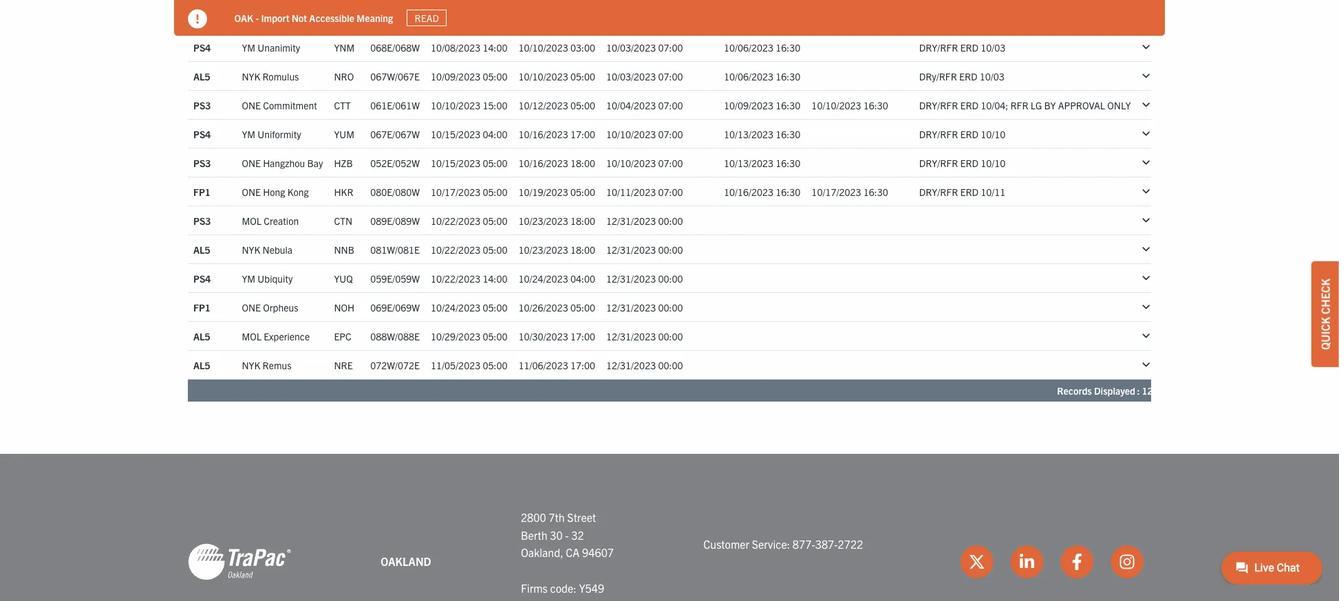 Task type: locate. For each thing, give the bounding box(es) containing it.
by
[[1044, 99, 1056, 111]]

00:00 for 089e/089w
[[658, 214, 683, 227]]

0 vertical spatial 10/03
[[981, 41, 1006, 53]]

3 17:00 from the top
[[570, 359, 595, 371]]

10/04;
[[981, 99, 1008, 111]]

1 10/06/2023 16:30 from the top
[[724, 41, 801, 53]]

meaning
[[357, 11, 393, 24]]

10/06/2023 16:30 for dry/rfr
[[724, 70, 801, 82]]

0 vertical spatial 14:00
[[483, 41, 508, 53]]

quick check link
[[1312, 262, 1339, 367]]

10/10/2023 07:00 for 17:00
[[606, 128, 683, 140]]

1 vertical spatial 10/06/2023 16:30
[[724, 70, 801, 82]]

2 10/13/2023 16:30 from the top
[[724, 157, 801, 169]]

05:00 down 10/10/2023 05:00
[[570, 99, 595, 111]]

10/22/2023 down 10/17/2023 05:00
[[431, 214, 480, 227]]

4 12/31/2023 00:00 from the top
[[606, 301, 683, 314]]

10/24/2023 for 10/24/2023 05:00
[[431, 301, 480, 314]]

10/10 up 10/11
[[981, 157, 1006, 169]]

6 12/31/2023 from the top
[[606, 359, 656, 371]]

10/17/2023 05:00
[[431, 186, 508, 198]]

mol experience
[[242, 330, 310, 342]]

18:00 down 10/19/2023 05:00
[[570, 214, 595, 227]]

nnb
[[334, 243, 354, 256]]

4 one from the top
[[242, 301, 261, 314]]

one left hong
[[242, 186, 261, 198]]

1 vertical spatial 10/24/2023
[[431, 301, 480, 314]]

0 vertical spatial 10/13/2023
[[724, 128, 773, 140]]

1 horizontal spatial -
[[565, 528, 569, 542]]

ubiquity
[[258, 272, 293, 285]]

vessel
[[266, 13, 299, 26]]

nyk nebula
[[242, 243, 293, 256]]

2800 7th street berth 30 - 32 oakland, ca 94607
[[521, 511, 614, 560]]

10/03/2023 up 10/04/2023
[[606, 70, 656, 82]]

3 07:00 from the top
[[658, 99, 683, 111]]

1 vertical spatial ps3
[[193, 157, 211, 169]]

7th
[[549, 511, 565, 524]]

10/22/2023 05:00
[[431, 214, 508, 227], [431, 243, 508, 256]]

fp1
[[193, 186, 210, 198], [193, 301, 210, 314]]

ym left ubiquity
[[242, 272, 255, 285]]

dry/rfr for 10/12/2023 05:00
[[919, 99, 958, 111]]

10/12/2023
[[519, 99, 568, 111]]

10/15/2023 05:00
[[431, 157, 508, 169]]

2800
[[521, 511, 546, 524]]

6 00:00 from the top
[[658, 359, 683, 371]]

12/31/2023 for 069e/069w
[[606, 301, 656, 314]]

2 10/13/2023 from the top
[[724, 157, 773, 169]]

17:00 for 10/16/2023 17:00
[[570, 128, 595, 140]]

068e/068w
[[370, 41, 420, 53]]

0 horizontal spatial 10/09/2023
[[431, 70, 480, 82]]

12/31/2023 00:00 for 059e/059w
[[606, 272, 683, 285]]

eta
[[461, 13, 477, 26]]

10/23/2023 down 10/19/2023 at the top of the page
[[519, 214, 568, 227]]

10/11/2023 07:00
[[606, 186, 683, 198]]

2 vertical spatial 10/16/2023
[[724, 186, 773, 198]]

3 00:00 from the top
[[658, 272, 683, 285]]

dry/rfr erd 10/10 for 10/16/2023 17:00
[[919, 128, 1006, 140]]

2 10/10/2023 07:00 from the top
[[606, 157, 683, 169]]

0 vertical spatial fp1
[[193, 186, 210, 198]]

12/31/2023
[[606, 214, 656, 227], [606, 243, 656, 256], [606, 272, 656, 285], [606, 301, 656, 314], [606, 330, 656, 342], [606, 359, 656, 371]]

service:
[[752, 537, 790, 551]]

ynm
[[334, 41, 355, 53]]

877-
[[793, 537, 815, 551]]

10/15/2023 down 10/15/2023 04:00
[[431, 157, 480, 169]]

2 vertical spatial nyk
[[242, 359, 260, 371]]

5 07:00 from the top
[[658, 157, 683, 169]]

10/13/2023 16:30 up 10/16/2023 16:30
[[724, 157, 801, 169]]

10/03/2023 for 05:00
[[606, 70, 656, 82]]

3 12/31/2023 00:00 from the top
[[606, 272, 683, 285]]

1 dry/rfr erd 10/10 from the top
[[919, 128, 1006, 140]]

1 00:00 from the top
[[658, 214, 683, 227]]

- right 30
[[565, 528, 569, 542]]

2 vertical spatial 17:00
[[570, 359, 595, 371]]

00:00 for 072w/072e
[[658, 359, 683, 371]]

3 dry/rfr from the top
[[919, 128, 958, 140]]

10/22/2023 up the 10/22/2023 14:00
[[431, 243, 480, 256]]

al5
[[193, 70, 210, 82], [193, 243, 210, 256], [193, 330, 210, 342], [193, 359, 210, 371]]

0 vertical spatial 04:00
[[483, 128, 508, 140]]

10/22/2023 for 089e/089w
[[431, 214, 480, 227]]

creation
[[264, 214, 299, 227]]

10/19/2023 05:00
[[519, 186, 595, 198]]

1 horizontal spatial 10/09/2023
[[724, 99, 773, 111]]

ps3 for mol creation
[[193, 214, 211, 227]]

ps3 for one hangzhou bay
[[193, 157, 211, 169]]

0 vertical spatial 10/23/2023
[[519, 214, 568, 227]]

nebula
[[263, 243, 293, 256]]

1 horizontal spatial 10/24/2023
[[519, 272, 568, 285]]

mol for mol creation
[[242, 214, 261, 227]]

0 vertical spatial 10/23/2023 18:00
[[519, 214, 595, 227]]

0 vertical spatial 10/03/2023
[[606, 41, 656, 53]]

5 dry/rfr from the top
[[919, 186, 958, 198]]

0 horizontal spatial 04:00
[[483, 128, 508, 140]]

ym left uniformity
[[242, 128, 255, 140]]

0 horizontal spatial 10/17/2023
[[431, 186, 480, 198]]

1 10/10/2023 07:00 from the top
[[606, 128, 683, 140]]

18:00 for 089e/089w
[[570, 214, 595, 227]]

3 nyk from the top
[[242, 359, 260, 371]]

1 vertical spatial 10/10
[[981, 157, 1006, 169]]

10/22/2023 05:00 for 081w/081e
[[431, 243, 508, 256]]

10/23/2023 18:00 up 10/24/2023 04:00
[[519, 243, 595, 256]]

one
[[242, 99, 261, 111], [242, 157, 261, 169], [242, 186, 261, 198], [242, 301, 261, 314]]

one for one commitment
[[242, 99, 261, 111]]

10/10/2023 07:00
[[606, 128, 683, 140], [606, 157, 683, 169]]

2 10/06/2023 16:30 from the top
[[724, 70, 801, 82]]

2 10/22/2023 05:00 from the top
[[431, 243, 508, 256]]

04:00 up 10/26/2023 05:00
[[570, 272, 595, 285]]

2 ps4 from the top
[[193, 128, 211, 140]]

1 vertical spatial ym
[[242, 128, 255, 140]]

1 10/13/2023 from the top
[[724, 128, 773, 140]]

07:00 for 10/10/2023 03:00
[[658, 41, 683, 53]]

10/06/2023
[[724, 41, 773, 53], [724, 70, 773, 82]]

4 dry/rfr from the top
[[919, 157, 958, 169]]

ym uniformity
[[242, 128, 301, 140]]

1 al5 from the top
[[193, 70, 210, 82]]

1 ym from the top
[[242, 41, 255, 53]]

10/03/2023 07:00 for 10/10/2023 03:00
[[606, 41, 683, 53]]

4 07:00 from the top
[[658, 128, 683, 140]]

2 10/03/2023 from the top
[[606, 70, 656, 82]]

10/13/2023 16:30 down 10/09/2023 16:30
[[724, 128, 801, 140]]

2 00:00 from the top
[[658, 243, 683, 256]]

5 12/31/2023 from the top
[[606, 330, 656, 342]]

1 vertical spatial 10/13/2023 16:30
[[724, 157, 801, 169]]

0 vertical spatial 10/22/2023 05:00
[[431, 214, 508, 227]]

10/24/2023 up 10/26/2023 on the bottom of page
[[519, 272, 568, 285]]

3 18:00 from the top
[[570, 243, 595, 256]]

solid image
[[188, 10, 207, 29]]

0 vertical spatial 10/22/2023
[[431, 214, 480, 227]]

10/10/2023 03:00
[[519, 41, 595, 53]]

12/31/2023 for 081w/081e
[[606, 243, 656, 256]]

5 12/31/2023 00:00 from the top
[[606, 330, 683, 342]]

17:00 for 11/06/2023 17:00
[[570, 359, 595, 371]]

10/06/2023 for 10/10/2023 03:00
[[724, 41, 773, 53]]

1 14:00 from the top
[[483, 41, 508, 53]]

04:00 for 10/24/2023 04:00
[[570, 272, 595, 285]]

1 horizontal spatial 10/17/2023
[[812, 186, 861, 198]]

14:00 for 10/22/2023 14:00
[[483, 272, 508, 285]]

1 12/31/2023 from the top
[[606, 214, 656, 227]]

18:00 up 10/24/2023 04:00
[[570, 243, 595, 256]]

2 vertical spatial ps4
[[193, 272, 211, 285]]

dry/rfr erd 10/10 for 10/16/2023 18:00
[[919, 157, 1006, 169]]

3 ym from the top
[[242, 272, 255, 285]]

14:00 for 10/08/2023 14:00
[[483, 41, 508, 53]]

16:30
[[776, 41, 801, 53], [776, 70, 801, 82], [776, 99, 801, 111], [863, 99, 888, 111], [776, 128, 801, 140], [776, 157, 801, 169], [776, 186, 801, 198], [863, 186, 888, 198]]

1 vertical spatial 10/16/2023
[[519, 157, 568, 169]]

1 10/13/2023 16:30 from the top
[[724, 128, 801, 140]]

one for one hangzhou bay
[[242, 157, 261, 169]]

customer service: 877-387-2722
[[703, 537, 863, 551]]

footer containing 2800 7th street
[[0, 454, 1339, 601]]

0 vertical spatial 10/15/2023
[[431, 128, 480, 140]]

service
[[193, 13, 230, 26]]

one commitment
[[242, 99, 317, 111]]

10/09/2023 for 10/09/2023 05:00
[[431, 70, 480, 82]]

3 ps3 from the top
[[193, 214, 211, 227]]

0 vertical spatial ps3
[[193, 99, 211, 111]]

1 vertical spatial 10/03/2023 07:00
[[606, 70, 683, 82]]

2 10/10 from the top
[[981, 157, 1006, 169]]

10/10/2023 07:00 down 10/04/2023 07:00
[[606, 128, 683, 140]]

1 vertical spatial fp1
[[193, 301, 210, 314]]

2 10/15/2023 from the top
[[431, 157, 480, 169]]

2 12/31/2023 00:00 from the top
[[606, 243, 683, 256]]

1 10/23/2023 from the top
[[519, 214, 568, 227]]

07:00 for 10/10/2023 05:00
[[658, 70, 683, 82]]

1 fp1 from the top
[[193, 186, 210, 198]]

18:00 down 10/16/2023 17:00
[[570, 157, 595, 169]]

2 18:00 from the top
[[570, 214, 595, 227]]

2 vertical spatial ym
[[242, 272, 255, 285]]

2 07:00 from the top
[[658, 70, 683, 82]]

17:00 for 10/30/2023 17:00
[[570, 330, 595, 342]]

nyk left remus
[[242, 359, 260, 371]]

2 17:00 from the top
[[570, 330, 595, 342]]

one hong kong
[[242, 186, 309, 198]]

10/13/2023
[[724, 128, 773, 140], [724, 157, 773, 169]]

4 al5 from the top
[[193, 359, 210, 371]]

0 vertical spatial dry/rfr erd 10/10
[[919, 128, 1006, 140]]

10/03/2023 for 03:00
[[606, 41, 656, 53]]

2 12/31/2023 from the top
[[606, 243, 656, 256]]

1 vertical spatial 10/06/2023
[[724, 70, 773, 82]]

- right oak
[[256, 11, 259, 24]]

2 ym from the top
[[242, 128, 255, 140]]

0 vertical spatial 10/16/2023
[[519, 128, 568, 140]]

1 vertical spatial nyk
[[242, 243, 260, 256]]

10/24/2023 up "10/29/2023" at left bottom
[[431, 301, 480, 314]]

1 ps4 from the top
[[193, 41, 211, 53]]

14:00 up '10/09/2023 05:00'
[[483, 41, 508, 53]]

6 07:00 from the top
[[658, 186, 683, 198]]

07:00 for 10/12/2023 05:00
[[658, 99, 683, 111]]

10/26/2023 05:00
[[519, 301, 595, 314]]

10/17/2023 for 10/17/2023 05:00
[[431, 186, 480, 198]]

1 17:00 from the top
[[570, 128, 595, 140]]

one down the nyk romulus
[[242, 99, 261, 111]]

10/10/2023 07:00 up 10/11/2023 07:00
[[606, 157, 683, 169]]

05:00 down 03:00
[[570, 70, 595, 82]]

1 vertical spatial 10/23/2023
[[519, 243, 568, 256]]

1 ps3 from the top
[[193, 99, 211, 111]]

dry/rfr erd 10/10 up dry/rfr erd 10/11
[[919, 157, 1006, 169]]

07:00 for 10/16/2023 17:00
[[658, 128, 683, 140]]

y549
[[579, 581, 604, 595]]

0 vertical spatial 10/03/2023 07:00
[[606, 41, 683, 53]]

2 10/23/2023 18:00 from the top
[[519, 243, 595, 256]]

12/31/2023 for 089e/089w
[[606, 214, 656, 227]]

0 vertical spatial 10/06/2023
[[724, 41, 773, 53]]

read
[[415, 12, 439, 24]]

2 one from the top
[[242, 157, 261, 169]]

1 vertical spatial 10/03/2023
[[606, 70, 656, 82]]

1 vertical spatial ps4
[[193, 128, 211, 140]]

10/04/2023
[[606, 99, 656, 111]]

3 al5 from the top
[[193, 330, 210, 342]]

2 10/06/2023 from the top
[[724, 70, 773, 82]]

erd
[[960, 41, 979, 53], [959, 70, 978, 82], [960, 99, 979, 111], [960, 128, 979, 140], [960, 157, 979, 169], [960, 186, 979, 198]]

10/29/2023
[[431, 330, 480, 342]]

10/10/2023 15:00
[[431, 99, 508, 111]]

1 10/10 from the top
[[981, 128, 1006, 140]]

1 vertical spatial 18:00
[[570, 214, 595, 227]]

dry/rfr erd 10/10
[[919, 128, 1006, 140], [919, 157, 1006, 169]]

2 mol from the top
[[242, 330, 261, 342]]

16:30 for 10/19/2023 05:00
[[776, 186, 801, 198]]

nyk left romulus
[[242, 70, 260, 82]]

10/26/2023
[[519, 301, 568, 314]]

1 vertical spatial 10/10/2023 07:00
[[606, 157, 683, 169]]

0 vertical spatial ps4
[[193, 41, 211, 53]]

10/19/2023
[[519, 186, 568, 198]]

10/13/2023 16:30
[[724, 128, 801, 140], [724, 157, 801, 169]]

1 vertical spatial 10/15/2023
[[431, 157, 480, 169]]

3 ps4 from the top
[[193, 272, 211, 285]]

2 al5 from the top
[[193, 243, 210, 256]]

1 10/22/2023 from the top
[[431, 214, 480, 227]]

2 vertical spatial 10/22/2023
[[431, 272, 480, 285]]

ps3
[[193, 99, 211, 111], [193, 157, 211, 169], [193, 214, 211, 227]]

12/31/2023 00:00
[[606, 214, 683, 227], [606, 243, 683, 256], [606, 272, 683, 285], [606, 301, 683, 314], [606, 330, 683, 342], [606, 359, 683, 371]]

0 vertical spatial 18:00
[[570, 157, 595, 169]]

one left hangzhou
[[242, 157, 261, 169]]

1 vertical spatial 04:00
[[570, 272, 595, 285]]

10/22/2023 up '10/24/2023 05:00'
[[431, 272, 480, 285]]

0 vertical spatial 10/10
[[981, 128, 1006, 140]]

yuq
[[334, 272, 353, 285]]

10/23/2023 18:00 for 081w/081e
[[519, 243, 595, 256]]

10/03/2023 right 03:00
[[606, 41, 656, 53]]

10/13/2023 up 10/16/2023 16:30
[[724, 157, 773, 169]]

10/10/2023
[[519, 41, 568, 53], [519, 70, 568, 82], [431, 99, 480, 111], [812, 99, 861, 111], [606, 128, 656, 140], [606, 157, 656, 169]]

0 vertical spatial ym
[[242, 41, 255, 53]]

3 12/31/2023 from the top
[[606, 272, 656, 285]]

4 12/31/2023 from the top
[[606, 301, 656, 314]]

1 vertical spatial 10/23/2023 18:00
[[519, 243, 595, 256]]

one left orpheus
[[242, 301, 261, 314]]

1 10/15/2023 from the top
[[431, 128, 480, 140]]

2 dry/rfr from the top
[[919, 99, 958, 111]]

10/22/2023 14:00
[[431, 272, 508, 285]]

4 00:00 from the top
[[658, 301, 683, 314]]

displayed
[[1094, 385, 1135, 397]]

erd for 10/10/2023 03:00
[[960, 41, 979, 53]]

04:00 down 15:00
[[483, 128, 508, 140]]

10/08/2023 14:00
[[431, 41, 508, 53]]

3 10/22/2023 from the top
[[431, 272, 480, 285]]

6 12/31/2023 00:00 from the top
[[606, 359, 683, 371]]

2 10/23/2023 from the top
[[519, 243, 568, 256]]

0 vertical spatial 17:00
[[570, 128, 595, 140]]

10/23/2023 for 081w/081e
[[519, 243, 568, 256]]

2 vertical spatial 18:00
[[570, 243, 595, 256]]

dry/rfr
[[919, 41, 958, 53], [919, 99, 958, 111], [919, 128, 958, 140], [919, 157, 958, 169], [919, 186, 958, 198]]

2 10/17/2023 from the left
[[812, 186, 861, 198]]

mol up nyk remus at the left of page
[[242, 330, 261, 342]]

0 vertical spatial 10/13/2023 16:30
[[724, 128, 801, 140]]

footer
[[0, 454, 1339, 601]]

00:00 for 081w/081e
[[658, 243, 683, 256]]

18:00
[[570, 157, 595, 169], [570, 214, 595, 227], [570, 243, 595, 256]]

2 ps3 from the top
[[193, 157, 211, 169]]

059e/059w
[[370, 272, 420, 285]]

1 dry/rfr from the top
[[919, 41, 958, 53]]

unanimity
[[258, 41, 300, 53]]

one orpheus
[[242, 301, 298, 314]]

:
[[1137, 385, 1140, 397]]

mol left creation
[[242, 214, 261, 227]]

12/31/2023 00:00 for 081w/081e
[[606, 243, 683, 256]]

1 10/06/2023 from the top
[[724, 41, 773, 53]]

05:00 down 10/16/2023 18:00
[[570, 186, 595, 198]]

0 vertical spatial 10/24/2023
[[519, 272, 568, 285]]

1 vertical spatial mol
[[242, 330, 261, 342]]

10/03/2023 07:00 for 10/10/2023 05:00
[[606, 70, 683, 82]]

2 nyk from the top
[[242, 243, 260, 256]]

0 vertical spatial 10/10/2023 07:00
[[606, 128, 683, 140]]

2 10/22/2023 from the top
[[431, 243, 480, 256]]

3 one from the top
[[242, 186, 261, 198]]

2 14:00 from the top
[[483, 272, 508, 285]]

erd for 10/19/2023 05:00
[[960, 186, 979, 198]]

1 vertical spatial -
[[565, 528, 569, 542]]

10/29/2023 05:00
[[431, 330, 508, 342]]

5 00:00 from the top
[[658, 330, 683, 342]]

2 10/03/2023 07:00 from the top
[[606, 70, 683, 82]]

1 mol from the top
[[242, 214, 261, 227]]

dry/rfr for 10/10/2023 03:00
[[919, 41, 958, 53]]

10/13/2023 down 10/09/2023 16:30
[[724, 128, 773, 140]]

16:30 for 10/16/2023 17:00
[[776, 128, 801, 140]]

94607
[[582, 546, 614, 560]]

1 horizontal spatial 04:00
[[570, 272, 595, 285]]

2 fp1 from the top
[[193, 301, 210, 314]]

nyk left nebula
[[242, 243, 260, 256]]

ym for ym ubiquity
[[242, 272, 255, 285]]

12/31/2023 00:00 for 069e/069w
[[606, 301, 683, 314]]

14:00
[[483, 41, 508, 53], [483, 272, 508, 285]]

remus
[[263, 359, 291, 371]]

1 vertical spatial 14:00
[[483, 272, 508, 285]]

0 vertical spatial 10/06/2023 16:30
[[724, 41, 801, 53]]

0 horizontal spatial -
[[256, 11, 259, 24]]

dry/rfr erd 10/10 down 10/04;
[[919, 128, 1006, 140]]

1 10/23/2023 18:00 from the top
[[519, 214, 595, 227]]

10/10/2023 07:00 for 18:00
[[606, 157, 683, 169]]

10/23/2023 18:00 down 10/19/2023 05:00
[[519, 214, 595, 227]]

1 vertical spatial 10/09/2023
[[724, 99, 773, 111]]

ym
[[242, 41, 255, 53], [242, 128, 255, 140], [242, 272, 255, 285]]

17:00 down the '10/12/2023 05:00' at the left of page
[[570, 128, 595, 140]]

10/24/2023 05:00
[[431, 301, 508, 314]]

17:00 down 10/30/2023 17:00
[[570, 359, 595, 371]]

ca
[[566, 546, 580, 560]]

10/03 up dry/rfr erd 10/03
[[981, 41, 1006, 53]]

10/03/2023
[[606, 41, 656, 53], [606, 70, 656, 82]]

0 horizontal spatial 10/24/2023
[[431, 301, 480, 314]]

1 vertical spatial 10/22/2023 05:00
[[431, 243, 508, 256]]

12/31/2023 00:00 for 072w/072e
[[606, 359, 683, 371]]

1 10/03/2023 from the top
[[606, 41, 656, 53]]

10/23/2023 up 10/24/2023 04:00
[[519, 243, 568, 256]]

1 10/17/2023 from the left
[[431, 186, 480, 198]]

17:00 down 10/26/2023 05:00
[[570, 330, 595, 342]]

10/10 down 10/04;
[[981, 128, 1006, 140]]

mol creation
[[242, 214, 299, 227]]

14:00 up '10/24/2023 05:00'
[[483, 272, 508, 285]]

0 vertical spatial 10/09/2023
[[431, 70, 480, 82]]

1 10/22/2023 05:00 from the top
[[431, 214, 508, 227]]

2 vertical spatial ps3
[[193, 214, 211, 227]]

0 vertical spatial nyk
[[242, 70, 260, 82]]

10/22/2023 05:00 down 10/17/2023 05:00
[[431, 214, 508, 227]]

10/09/2023
[[431, 70, 480, 82], [724, 99, 773, 111]]

experience
[[264, 330, 310, 342]]

1 vertical spatial 10/03
[[980, 70, 1005, 82]]

1 vertical spatial dry/rfr erd 10/10
[[919, 157, 1006, 169]]

1 nyk from the top
[[242, 70, 260, 82]]

ym for ym unanimity
[[242, 41, 255, 53]]

10/03 up 10/04;
[[980, 70, 1005, 82]]

1 18:00 from the top
[[570, 157, 595, 169]]

1 vertical spatial 17:00
[[570, 330, 595, 342]]

1 10/03/2023 07:00 from the top
[[606, 41, 683, 53]]

ym down oak
[[242, 41, 255, 53]]

10/15/2023 down 10/10/2023 15:00
[[431, 128, 480, 140]]

noh
[[334, 301, 355, 314]]

10/10/2023 05:00
[[519, 70, 595, 82]]

069e/069w
[[370, 301, 420, 314]]

10/06/2023 for 10/10/2023 05:00
[[724, 70, 773, 82]]

1 12/31/2023 00:00 from the top
[[606, 214, 683, 227]]

1 vertical spatial 10/13/2023
[[724, 157, 773, 169]]

10/22/2023 05:00 up the 10/22/2023 14:00
[[431, 243, 508, 256]]

0 vertical spatial mol
[[242, 214, 261, 227]]

18:00 for 081w/081e
[[570, 243, 595, 256]]

10/10 for 10/16/2023 17:00
[[981, 128, 1006, 140]]

1 07:00 from the top
[[658, 41, 683, 53]]

10/17/2023 for 10/17/2023 16:30
[[812, 186, 861, 198]]

ps4 for ym uniformity
[[193, 128, 211, 140]]

2 dry/rfr erd 10/10 from the top
[[919, 157, 1006, 169]]

1 one from the top
[[242, 99, 261, 111]]

10/22/2023 for 081w/081e
[[431, 243, 480, 256]]

1 vertical spatial 10/22/2023
[[431, 243, 480, 256]]



Task type: vqa. For each thing, say whether or not it's contained in the screenshot.


Task type: describe. For each thing, give the bounding box(es) containing it.
dry/rfr erd 10/03
[[919, 41, 1006, 53]]

ym unanimity
[[242, 41, 300, 53]]

oak
[[235, 11, 254, 24]]

07:00 for 10/16/2023 18:00
[[658, 157, 683, 169]]

05:00 down 10/29/2023 05:00 at bottom
[[483, 359, 508, 371]]

05:00 up 10/29/2023 05:00 at bottom
[[483, 301, 508, 314]]

al5 for nyk remus
[[193, 359, 210, 371]]

erd for 10/16/2023 17:00
[[960, 128, 979, 140]]

code
[[334, 13, 359, 26]]

ps4 for ym ubiquity
[[193, 272, 211, 285]]

16:30 for 10/10/2023 03:00
[[776, 41, 801, 53]]

dry/rfr erd 10/11
[[919, 186, 1006, 198]]

12/31/2023 00:00 for 088w/088e
[[606, 330, 683, 342]]

10/10/2023 16:30
[[812, 99, 888, 111]]

15:00
[[483, 99, 508, 111]]

10/03 for dry/rfr erd 10/03
[[980, 70, 1005, 82]]

10/17/2023 16:30
[[812, 186, 888, 198]]

12/31/2023 00:00 for 089e/089w
[[606, 214, 683, 227]]

10/11/2023
[[606, 186, 656, 198]]

ctt
[[334, 99, 351, 111]]

04:00 for 10/15/2023 04:00
[[483, 128, 508, 140]]

10/09/2023 for 10/09/2023 16:30
[[724, 99, 773, 111]]

067e/067w
[[370, 128, 420, 140]]

read link
[[407, 10, 447, 26]]

berth
[[521, 528, 547, 542]]

10/08/2023
[[431, 41, 480, 53]]

10/22/2023 for 059e/059w
[[431, 272, 480, 285]]

hangzhou
[[263, 157, 305, 169]]

05:00 down 10/24/2023 04:00
[[570, 301, 595, 314]]

072w/072e
[[370, 359, 420, 371]]

11/06/2023 17:00
[[519, 359, 595, 371]]

accessible
[[310, 11, 355, 24]]

nre
[[334, 359, 353, 371]]

- inside 2800 7th street berth 30 - 32 oakland, ca 94607
[[565, 528, 569, 542]]

10/22/2023 05:00 for 089e/089w
[[431, 214, 508, 227]]

records displayed : 12
[[1057, 385, 1153, 397]]

12/31/2023 for 059e/059w
[[606, 272, 656, 285]]

one hangzhou bay
[[242, 157, 323, 169]]

11/06/2023
[[519, 359, 568, 371]]

07:00 for 10/19/2023 05:00
[[658, 186, 683, 198]]

10/12/2023 05:00
[[519, 99, 595, 111]]

10/10 for 10/16/2023 18:00
[[981, 157, 1006, 169]]

387-
[[815, 537, 838, 551]]

16:30 for 10/16/2023 18:00
[[776, 157, 801, 169]]

oak - import not accessible meaning
[[235, 11, 393, 24]]

erd for 10/16/2023 18:00
[[960, 157, 979, 169]]

only
[[1107, 99, 1131, 111]]

import
[[261, 11, 290, 24]]

fp1 for one orpheus
[[193, 301, 210, 314]]

hkr
[[334, 186, 353, 198]]

nyk for nyk nebula
[[242, 243, 260, 256]]

romulus
[[263, 70, 299, 82]]

080e/080w
[[370, 186, 420, 198]]

orpheus
[[263, 301, 298, 314]]

0 vertical spatial -
[[256, 11, 259, 24]]

10/16/2023 for 10/16/2023 16:30
[[724, 186, 773, 198]]

05:00 down 10/15/2023 05:00
[[483, 186, 508, 198]]

10/09/2023 16:30
[[724, 99, 801, 111]]

nyk remus
[[242, 359, 291, 371]]

nyk for nyk romulus
[[242, 70, 260, 82]]

dry/rfr erd 10/04; rfr lg by approval only
[[919, 99, 1131, 111]]

dry/rfr erd 10/03
[[919, 70, 1005, 82]]

one for one orpheus
[[242, 301, 261, 314]]

records
[[1057, 385, 1092, 397]]

067w/067e
[[370, 70, 420, 82]]

rfr
[[1010, 99, 1028, 111]]

ps3 for one commitment
[[193, 99, 211, 111]]

00:00 for 088w/088e
[[658, 330, 683, 342]]

10/16/2023 for 10/16/2023 17:00
[[519, 128, 568, 140]]

commitment
[[263, 99, 317, 111]]

al5 for nyk nebula
[[193, 243, 210, 256]]

18:00 for 052e/052w
[[570, 157, 595, 169]]

mol for mol experience
[[242, 330, 261, 342]]

10/13/2023 16:30 for 18:00
[[724, 157, 801, 169]]

oakland image
[[188, 543, 291, 581]]

10/24/2023 for 10/24/2023 04:00
[[519, 272, 568, 285]]

firms
[[521, 581, 548, 595]]

quick check
[[1318, 279, 1332, 350]]

fp1 for one hong kong
[[193, 186, 210, 198]]

dry/rfr for 10/19/2023 05:00
[[919, 186, 958, 198]]

oakland
[[381, 555, 431, 568]]

dry/rfr for 10/16/2023 17:00
[[919, 128, 958, 140]]

10/30/2023 17:00
[[519, 330, 595, 342]]

erd for 10/10/2023 05:00
[[959, 70, 978, 82]]

11/05/2023
[[431, 359, 480, 371]]

10/15/2023 04:00
[[431, 128, 508, 140]]

ym ubiquity
[[242, 272, 293, 285]]

10/15/2023 for 10/15/2023 04:00
[[431, 128, 480, 140]]

10/23/2023 18:00 for 089e/089w
[[519, 214, 595, 227]]

05:00 up 15:00
[[483, 70, 508, 82]]

one for one hong kong
[[242, 186, 261, 198]]

00:00 for 059e/059w
[[658, 272, 683, 285]]

dry/rfr for 10/16/2023 18:00
[[919, 157, 958, 169]]

epc
[[334, 330, 351, 342]]

05:00 down 10/15/2023 04:00
[[483, 157, 508, 169]]

11/05/2023 05:00
[[431, 359, 508, 371]]

10/15/2023 for 10/15/2023 05:00
[[431, 157, 480, 169]]

nyk for nyk remus
[[242, 359, 260, 371]]

03:00
[[570, 41, 595, 53]]

05:00 down '10/24/2023 05:00'
[[483, 330, 508, 342]]

00:00 for 069e/069w
[[658, 301, 683, 314]]

10/11
[[981, 186, 1006, 198]]

lg
[[1031, 99, 1042, 111]]

bay
[[307, 157, 323, 169]]

16:30 for 10/12/2023 05:00
[[776, 99, 801, 111]]

10/16/2023 18:00
[[519, 157, 595, 169]]

ps4 for ym unanimity
[[193, 41, 211, 53]]

not
[[292, 11, 307, 24]]

erd for 10/12/2023 05:00
[[960, 99, 979, 111]]

16:30 for 10/10/2023 05:00
[[776, 70, 801, 82]]

hong
[[263, 186, 285, 198]]

10/13/2023 16:30 for 17:00
[[724, 128, 801, 140]]

081w/081e
[[370, 243, 420, 256]]

10/16/2023 for 10/16/2023 18:00
[[519, 157, 568, 169]]

10/04/2023 07:00
[[606, 99, 683, 111]]

088w/088e
[[370, 330, 420, 342]]

10/06/2023 16:30 for dry/rfr
[[724, 41, 801, 53]]

al5 for mol experience
[[193, 330, 210, 342]]

05:00 up the 10/22/2023 14:00
[[483, 243, 508, 256]]

30
[[550, 528, 563, 542]]

089e/089w
[[370, 214, 420, 227]]

10/13/2023 for 10/16/2023 17:00
[[724, 128, 773, 140]]

12/31/2023 for 088w/088e
[[606, 330, 656, 342]]

12/31/2023 for 072w/072e
[[606, 359, 656, 371]]

yum
[[334, 128, 354, 140]]

10/16/2023 17:00
[[519, 128, 595, 140]]

10/23/2023 for 089e/089w
[[519, 214, 568, 227]]

2722
[[838, 537, 863, 551]]

ym for ym uniformity
[[242, 128, 255, 140]]

05:00 down 10/17/2023 05:00
[[483, 214, 508, 227]]

code:
[[550, 581, 576, 595]]

dry/rfr
[[919, 70, 957, 82]]

10/03 for dry/rfr erd 10/03
[[981, 41, 1006, 53]]

al5 for nyk romulus
[[193, 70, 210, 82]]

uniformity
[[258, 128, 301, 140]]

voyage
[[378, 13, 412, 26]]



